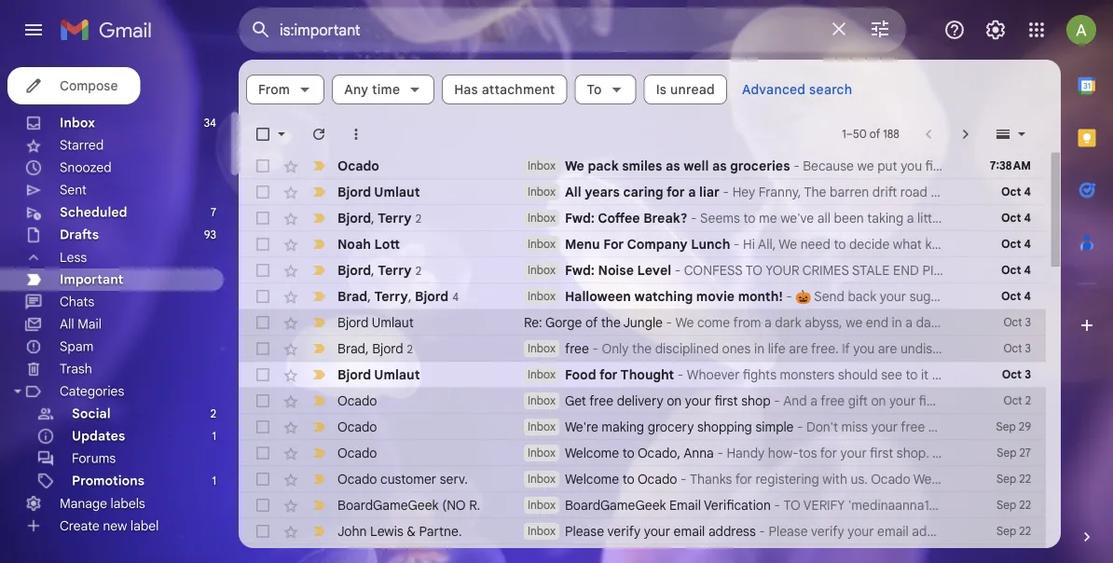 Task type: locate. For each thing, give the bounding box(es) containing it.
0 vertical spatial umlaut
[[374, 184, 420, 200]]

3 for -
[[1025, 342, 1031, 356]]

row down inbox menu for company lunch -
[[239, 257, 1046, 283]]

umlaut up lott
[[374, 184, 420, 200]]

we're
[[565, 419, 598, 435]]

34
[[204, 116, 216, 130]]

1 horizontal spatial your
[[685, 392, 711, 409]]

sep
[[996, 420, 1016, 434], [997, 446, 1017, 460], [997, 472, 1016, 486], [997, 498, 1016, 512], [997, 524, 1016, 538]]

manage
[[60, 495, 107, 512]]

welcome for welcome to ocado
[[565, 471, 619, 487]]

social link
[[72, 406, 111, 422]]

- up email
[[681, 471, 687, 487]]

2 vertical spatial bjord umlaut
[[337, 366, 420, 383]]

2 brad from the top
[[337, 340, 365, 356]]

advanced search options image
[[861, 10, 899, 48]]

inbox for inbox we're making grocery shopping simple -
[[528, 420, 556, 434]]

to down making on the right of page
[[622, 445, 635, 461]]

1
[[212, 429, 216, 443], [212, 474, 216, 488]]

None checkbox
[[254, 157, 272, 175], [254, 261, 272, 280], [254, 287, 272, 306], [254, 339, 272, 358], [254, 392, 272, 410], [254, 496, 272, 515], [254, 157, 272, 175], [254, 261, 272, 280], [254, 287, 272, 306], [254, 339, 272, 358], [254, 392, 272, 410], [254, 496, 272, 515]]

2 to from the top
[[622, 471, 635, 487]]

row
[[239, 153, 1046, 179], [239, 179, 1046, 205], [239, 205, 1046, 231], [239, 231, 1046, 257], [239, 257, 1046, 283], [239, 283, 1046, 310], [239, 310, 1046, 336], [239, 336, 1046, 362], [239, 362, 1046, 388], [239, 388, 1046, 414], [239, 414, 1046, 440], [239, 440, 1046, 466], [239, 466, 1046, 492], [239, 492, 1046, 518], [239, 518, 1046, 544], [239, 544, 1046, 563]]

the
[[601, 314, 621, 330]]

1 sep 22 from the top
[[997, 472, 1031, 486]]

0 horizontal spatial free
[[565, 340, 589, 357]]

1 oct 4 from the top
[[1001, 185, 1031, 199]]

inbox inside inbox boardgamegeek email verification -
[[528, 498, 556, 512]]

bjord umlaut up brad , bjord 2
[[337, 314, 414, 330]]

7
[[211, 206, 216, 220]]

1 vertical spatial terry
[[378, 262, 412, 278]]

22 for welcome to ocado
[[1019, 472, 1031, 486]]

ocado customer serv.
[[337, 471, 468, 487]]

sep for boardgamegeek email verification
[[997, 498, 1016, 512]]

2 welcome from the top
[[565, 471, 619, 487]]

labels
[[110, 495, 145, 512]]

10 row from the top
[[239, 388, 1046, 414]]

0 vertical spatial bjord umlaut
[[337, 184, 420, 200]]

1 vertical spatial bjord umlaut
[[337, 314, 414, 330]]

2 vertical spatial sep 22
[[997, 524, 1031, 538]]

- right shop
[[774, 392, 780, 409]]

0 horizontal spatial as
[[666, 158, 680, 174]]

row containing boardgamegeek (no r.
[[239, 492, 1046, 518]]

2 vertical spatial terry
[[374, 288, 408, 304]]

bjord umlaut up lott
[[337, 184, 420, 200]]

updates link
[[72, 428, 125, 444]]

thought
[[620, 366, 674, 383]]

terry for fwd: coffee break?
[[378, 210, 412, 226]]

fwd: up the menu
[[565, 210, 595, 226]]

0 vertical spatial welcome
[[565, 445, 619, 461]]

1 vertical spatial fwd:
[[565, 262, 595, 278]]

22
[[1019, 472, 1031, 486], [1019, 498, 1031, 512], [1019, 524, 1031, 538]]

4
[[1024, 185, 1031, 199], [1024, 211, 1031, 225], [1024, 237, 1031, 251], [1024, 263, 1031, 277], [1024, 289, 1031, 303], [452, 290, 459, 304]]

re:
[[524, 314, 542, 330]]

0 horizontal spatial boardgamegeek
[[337, 497, 439, 513]]

is unread button
[[644, 75, 727, 104]]

1 vertical spatial 3
[[1025, 342, 1031, 356]]

navigation
[[0, 60, 239, 563]]

2 for fwd: coffee break?
[[415, 211, 421, 225]]

4 oct 4 from the top
[[1001, 263, 1031, 277]]

1 for updates
[[212, 429, 216, 443]]

boardgamegeek
[[337, 497, 439, 513], [565, 497, 666, 513]]

inbox inside navigation
[[60, 115, 95, 131]]

1 22 from the top
[[1019, 472, 1031, 486]]

sep 22 for welcome to ocado
[[997, 472, 1031, 486]]

2 22 from the top
[[1019, 498, 1031, 512]]

inbox
[[60, 115, 95, 131], [528, 159, 556, 173], [528, 185, 556, 199], [528, 211, 556, 225], [528, 237, 556, 251], [528, 263, 556, 277], [528, 289, 556, 303], [528, 342, 556, 356], [528, 368, 556, 382], [528, 394, 556, 408], [528, 420, 556, 434], [528, 446, 556, 460], [528, 472, 556, 486], [528, 498, 556, 512], [528, 524, 556, 538]]

4 for halloween watching movie month!
[[1024, 289, 1031, 303]]

3 oct 4 from the top
[[1001, 237, 1031, 251]]

main menu image
[[22, 19, 45, 41]]

inbox inside "inbox get free delivery on your first shop -"
[[528, 394, 556, 408]]

inbox fwd: noise level -
[[528, 262, 684, 278]]

2 vertical spatial 3
[[1025, 368, 1031, 382]]

brad
[[337, 288, 368, 304], [337, 340, 365, 356]]

bjord
[[337, 184, 371, 200], [337, 210, 371, 226], [337, 262, 371, 278], [415, 288, 449, 304], [337, 314, 369, 330], [372, 340, 403, 356], [337, 366, 371, 383]]

social
[[72, 406, 111, 422]]

2 oct 4 from the top
[[1001, 211, 1031, 225]]

important link
[[60, 271, 123, 288]]

verify
[[607, 523, 641, 539]]

food
[[565, 366, 596, 383]]

oct 4 for menu for company lunch
[[1001, 237, 1031, 251]]

0 vertical spatial all
[[565, 184, 581, 200]]

row containing ocado customer serv.
[[239, 466, 1046, 492]]

sent link
[[60, 182, 87, 198]]

terry up lott
[[378, 210, 412, 226]]

email
[[669, 497, 701, 513]]

search
[[809, 81, 852, 97]]

- right address
[[759, 523, 765, 539]]

inbox for inbox fwd: coffee break? -
[[528, 211, 556, 225]]

2 1 from the top
[[212, 474, 216, 488]]

1 bjord umlaut from the top
[[337, 184, 420, 200]]

2 for fwd: noise level
[[415, 264, 421, 278]]

1 vertical spatial sep 22
[[997, 498, 1031, 512]]

re: gorge of the jungle -
[[524, 314, 675, 330]]

address
[[708, 523, 756, 539]]

2 for free
[[407, 342, 413, 356]]

2 vertical spatial oct 3
[[1002, 368, 1031, 382]]

row up delivery
[[239, 362, 1046, 388]]

row down smiles
[[239, 179, 1046, 205]]

None search field
[[239, 7, 906, 52]]

settings image
[[984, 19, 1007, 41]]

5 oct 4 from the top
[[1001, 289, 1031, 303]]

bjord , terry 2 for fwd: coffee break?
[[337, 210, 421, 226]]

compose button
[[7, 67, 140, 104]]

2 vertical spatial 22
[[1019, 524, 1031, 538]]

clear search image
[[820, 10, 858, 48]]

15 row from the top
[[239, 518, 1046, 544]]

brad for terry
[[337, 288, 368, 304]]

1 vertical spatial for
[[599, 366, 618, 383]]

6 row from the top
[[239, 283, 1046, 310]]

fwd:
[[565, 210, 595, 226], [565, 262, 595, 278]]

inbox inside the inbox we're making grocery shopping simple -
[[528, 420, 556, 434]]

to down inbox welcome to ocado, anna -
[[622, 471, 635, 487]]

ocado,
[[638, 445, 681, 461]]

as right well
[[712, 158, 727, 174]]

inbox inside inbox fwd: coffee break? -
[[528, 211, 556, 225]]

3 bjord umlaut from the top
[[337, 366, 420, 383]]

row down the caring
[[239, 205, 1046, 231]]

terry down lott
[[374, 288, 408, 304]]

row down delivery
[[239, 414, 1046, 440]]

2 as from the left
[[712, 158, 727, 174]]

inbox inside "inbox halloween watching movie month!"
[[528, 289, 556, 303]]

watching
[[634, 288, 693, 304]]

- right simple
[[797, 419, 803, 435]]

row up level
[[239, 231, 1046, 257]]

sep 22 for please verify your email address
[[997, 524, 1031, 538]]

0 vertical spatial oct 3
[[1004, 316, 1031, 330]]

2 fwd: from the top
[[565, 262, 595, 278]]

all down the we
[[565, 184, 581, 200]]

serv.
[[440, 471, 468, 487]]

1 horizontal spatial free
[[589, 392, 613, 409]]

2 bjord , terry 2 from the top
[[337, 262, 421, 278]]

22 for please verify your email address
[[1019, 524, 1031, 538]]

1 bjord , terry 2 from the top
[[337, 210, 421, 226]]

unread
[[670, 81, 715, 97]]

1 welcome from the top
[[565, 445, 619, 461]]

- right 'groceries'
[[793, 158, 799, 174]]

row up thought
[[239, 336, 1046, 362]]

0 vertical spatial bjord , terry 2
[[337, 210, 421, 226]]

1 vertical spatial 22
[[1019, 498, 1031, 512]]

row up inbox boardgamegeek email verification -
[[239, 466, 1046, 492]]

2 inside brad , bjord 2
[[407, 342, 413, 356]]

4 for fwd: coffee break?
[[1024, 211, 1031, 225]]

, for free
[[365, 340, 369, 356]]

2 sep 22 from the top
[[997, 498, 1031, 512]]

umlaut for food
[[374, 366, 420, 383]]

attachment
[[482, 81, 555, 97]]

inbox inside inbox all years caring for a liar -
[[528, 185, 556, 199]]

3 22 from the top
[[1019, 524, 1031, 538]]

Search mail text field
[[280, 21, 817, 39]]

row down inbox boardgamegeek email verification -
[[239, 518, 1046, 544]]

boardgamegeek up lewis
[[337, 497, 439, 513]]

bjord , terry 2 up lott
[[337, 210, 421, 226]]

for left a
[[667, 184, 685, 200]]

4 for fwd: noise level
[[1024, 263, 1031, 277]]

sep for welcome to ocado, anna
[[997, 446, 1017, 460]]

inbox food for thought -
[[528, 366, 687, 383]]

inbox for inbox we pack smiles as well as groceries -
[[528, 159, 556, 173]]

welcome down we're
[[565, 445, 619, 461]]

1 to from the top
[[622, 445, 635, 461]]

3
[[1025, 316, 1031, 330], [1025, 342, 1031, 356], [1025, 368, 1031, 382]]

search mail image
[[244, 13, 278, 47]]

welcome down inbox welcome to ocado, anna -
[[565, 471, 619, 487]]

inbox inside inbox food for thought -
[[528, 368, 556, 382]]

oct for company
[[1001, 237, 1021, 251]]

1 vertical spatial to
[[622, 471, 635, 487]]

2 bjord umlaut from the top
[[337, 314, 414, 330]]

1 vertical spatial your
[[644, 523, 670, 539]]

bjord umlaut for all
[[337, 184, 420, 200]]

your down inbox boardgamegeek email verification -
[[644, 523, 670, 539]]

2 3 from the top
[[1025, 342, 1031, 356]]

1 horizontal spatial boardgamegeek
[[565, 497, 666, 513]]

0 vertical spatial fwd:
[[565, 210, 595, 226]]

inbox inside inbox menu for company lunch -
[[528, 237, 556, 251]]

0 vertical spatial for
[[667, 184, 685, 200]]

oct 4 for all years caring for a liar
[[1001, 185, 1031, 199]]

free up food
[[565, 340, 589, 357]]

row containing noah lott
[[239, 231, 1046, 257]]

any time button
[[332, 75, 435, 104]]

0 horizontal spatial all
[[60, 316, 74, 332]]

to for ocado
[[622, 471, 635, 487]]

1 1 from the top
[[212, 429, 216, 443]]

any
[[344, 81, 368, 97]]

brad down brad , terry , bjord 4
[[337, 340, 365, 356]]

scheduled link
[[60, 204, 127, 220]]

1 vertical spatial brad
[[337, 340, 365, 356]]

oct 4 for fwd: noise level
[[1001, 263, 1031, 277]]

inbox for inbox welcome to ocado -
[[528, 472, 556, 486]]

9 row from the top
[[239, 362, 1046, 388]]

umlaut
[[374, 184, 420, 200], [372, 314, 414, 330], [374, 366, 420, 383]]

13 row from the top
[[239, 466, 1046, 492]]

0 vertical spatial 22
[[1019, 472, 1031, 486]]

has
[[454, 81, 478, 97]]

for right food
[[599, 366, 618, 383]]

refresh image
[[310, 125, 328, 144]]

1 horizontal spatial all
[[565, 184, 581, 200]]

0 vertical spatial brad
[[337, 288, 368, 304]]

inbox for inbox free -
[[528, 342, 556, 356]]

1 vertical spatial 1
[[212, 474, 216, 488]]

terry up brad , terry , bjord 4
[[378, 262, 412, 278]]

your right on
[[685, 392, 711, 409]]

row down "inbox please verify your email address -"
[[239, 544, 1046, 563]]

customer
[[380, 471, 436, 487]]

inbox inside the inbox fwd: noise level -
[[528, 263, 556, 277]]

advanced search button
[[735, 73, 860, 106]]

inbox inside inbox welcome to ocado, anna -
[[528, 446, 556, 460]]

boardgamegeek down inbox welcome to ocado -
[[565, 497, 666, 513]]

1 fwd: from the top
[[565, 210, 595, 226]]

more image
[[347, 125, 365, 144]]

0 vertical spatial to
[[622, 445, 635, 461]]

sent
[[60, 182, 87, 198]]

create
[[60, 518, 100, 534]]

0 vertical spatial 3
[[1025, 316, 1031, 330]]

1 brad from the top
[[337, 288, 368, 304]]

get
[[565, 392, 586, 409]]

0 vertical spatial 1
[[212, 429, 216, 443]]

ocado
[[337, 158, 379, 174], [337, 392, 377, 409], [337, 419, 377, 435], [337, 445, 377, 461], [337, 471, 377, 487], [638, 471, 677, 487]]

5 row from the top
[[239, 257, 1046, 283]]

ocado for we're
[[337, 419, 377, 435]]

- right 'lunch'
[[734, 236, 740, 252]]

manage labels create new label
[[60, 495, 159, 534]]

menu
[[565, 236, 600, 252]]

bjord , terry 2 for fwd: noise level
[[337, 262, 421, 278]]

row up "inbox please verify your email address -"
[[239, 492, 1046, 518]]

free right get
[[589, 392, 613, 409]]

1 vertical spatial all
[[60, 316, 74, 332]]

row up the caring
[[239, 153, 1046, 179]]

row down "inbox halloween watching movie month!" at the bottom of the page
[[239, 310, 1046, 336]]

your
[[685, 392, 711, 409], [644, 523, 670, 539]]

is
[[656, 81, 667, 97]]

of
[[585, 314, 598, 330]]

inbox welcome to ocado, anna -
[[528, 445, 727, 461]]

umlaut down brad , bjord 2
[[374, 366, 420, 383]]

to
[[622, 445, 635, 461], [622, 471, 635, 487]]

row down thought
[[239, 388, 1046, 414]]

oct for level
[[1001, 263, 1021, 277]]

grocery
[[648, 419, 694, 435]]

1 vertical spatial bjord , terry 2
[[337, 262, 421, 278]]

oct 4 for fwd: coffee break?
[[1001, 211, 1031, 225]]

- right verification
[[774, 497, 780, 513]]

- right movie
[[783, 288, 795, 304]]

advanced search
[[742, 81, 852, 97]]

advanced
[[742, 81, 806, 97]]

3 3 from the top
[[1025, 368, 1031, 382]]

noah
[[337, 236, 371, 252]]

row up jungle
[[239, 283, 1046, 310]]

as left well
[[666, 158, 680, 174]]

inbox inside inbox welcome to ocado -
[[528, 472, 556, 486]]

inbox inside "inbox please verify your email address -"
[[528, 524, 556, 538]]

movie
[[696, 288, 735, 304]]

1 vertical spatial oct 3
[[1004, 342, 1031, 356]]

1 horizontal spatial as
[[712, 158, 727, 174]]

inbox inside inbox we pack smiles as well as groceries -
[[528, 159, 556, 173]]

inbox for inbox food for thought -
[[528, 368, 556, 382]]

fwd: down the menu
[[565, 262, 595, 278]]

inbox link
[[60, 115, 95, 131]]

- up on
[[677, 366, 684, 383]]

brad , bjord 2
[[337, 340, 413, 356]]

boardgamegeek (no r.
[[337, 497, 480, 513]]

brad down noah
[[337, 288, 368, 304]]

lott
[[374, 236, 400, 252]]

inbox all years caring for a liar -
[[528, 184, 732, 200]]

14 row from the top
[[239, 492, 1046, 518]]

row down making on the right of page
[[239, 440, 1046, 466]]

gmail image
[[60, 11, 161, 48]]

0 vertical spatial sep 22
[[997, 472, 1031, 486]]

&
[[407, 523, 416, 539]]

4 row from the top
[[239, 231, 1046, 257]]

2
[[415, 211, 421, 225], [415, 264, 421, 278], [407, 342, 413, 356], [1025, 394, 1031, 408], [210, 407, 216, 421]]

2 vertical spatial umlaut
[[374, 366, 420, 383]]

navigation containing compose
[[0, 60, 239, 563]]

bjord , terry 2 down lott
[[337, 262, 421, 278]]

tab list
[[1061, 60, 1113, 496]]

jungle
[[623, 314, 663, 330]]

7 row from the top
[[239, 310, 1046, 336]]

1 vertical spatial welcome
[[565, 471, 619, 487]]

bjord umlaut down brad , bjord 2
[[337, 366, 420, 383]]

all inside navigation
[[60, 316, 74, 332]]

main content
[[239, 60, 1061, 563]]

inbox inside inbox free -
[[528, 342, 556, 356]]

3 sep 22 from the top
[[997, 524, 1031, 538]]

all left 'mail'
[[60, 316, 74, 332]]

umlaut down brad , terry , bjord 4
[[372, 314, 414, 330]]

making
[[602, 419, 644, 435]]

None checkbox
[[254, 125, 272, 144], [254, 183, 272, 201], [254, 209, 272, 227], [254, 235, 272, 254], [254, 313, 272, 332], [254, 365, 272, 384], [254, 418, 272, 436], [254, 444, 272, 462], [254, 470, 272, 488], [254, 522, 272, 541], [254, 125, 272, 144], [254, 183, 272, 201], [254, 209, 272, 227], [254, 235, 272, 254], [254, 313, 272, 332], [254, 365, 272, 384], [254, 418, 272, 436], [254, 444, 272, 462], [254, 470, 272, 488], [254, 522, 272, 541]]

0 vertical spatial terry
[[378, 210, 412, 226]]

inbox for inbox boardgamegeek email verification -
[[528, 498, 556, 512]]



Task type: vqa. For each thing, say whether or not it's contained in the screenshot.
Serif
no



Task type: describe. For each thing, give the bounding box(es) containing it.
chats link
[[60, 294, 94, 310]]

oct for delivery
[[1004, 394, 1022, 408]]

groceries
[[730, 158, 790, 174]]

0 horizontal spatial your
[[644, 523, 670, 539]]

inbox for inbox get free delivery on your first shop -
[[528, 394, 556, 408]]

drafts link
[[60, 227, 99, 243]]

oct for movie
[[1001, 289, 1021, 303]]

scheduled
[[60, 204, 127, 220]]

promotions link
[[72, 473, 144, 489]]

4 for menu for company lunch
[[1024, 237, 1031, 251]]

older image
[[956, 125, 975, 144]]

inbox get free delivery on your first shop -
[[528, 392, 783, 409]]

1 boardgamegeek from the left
[[337, 497, 439, 513]]

inbox for inbox all years caring for a liar -
[[528, 185, 556, 199]]

gorge
[[545, 314, 582, 330]]

inbox for inbox halloween watching movie month!
[[528, 289, 556, 303]]

chats
[[60, 294, 94, 310]]

1 row from the top
[[239, 153, 1046, 179]]

- right level
[[675, 262, 681, 278]]

ocado for get
[[337, 392, 377, 409]]

categories link
[[60, 383, 124, 399]]

halloween
[[565, 288, 631, 304]]

promotions
[[72, 473, 144, 489]]

umlaut for all
[[374, 184, 420, 200]]

sep for please verify your email address
[[997, 524, 1016, 538]]

oct 3 for for
[[1002, 368, 1031, 382]]

toggle split pane mode image
[[994, 125, 1012, 144]]

0 vertical spatial your
[[685, 392, 711, 409]]

oct 3 for -
[[1004, 342, 1031, 356]]

john
[[337, 523, 367, 539]]

22 for boardgamegeek email verification
[[1019, 498, 1031, 512]]

fwd: for fwd: noise level
[[565, 262, 595, 278]]

please
[[565, 523, 604, 539]]

to for ocado,
[[622, 445, 635, 461]]

brad , terry , bjord 4
[[337, 288, 459, 304]]

ocado for welcome
[[337, 445, 377, 461]]

4 inside brad , terry , bjord 4
[[452, 290, 459, 304]]

any time
[[344, 81, 400, 97]]

ocado for we
[[337, 158, 379, 174]]

smiles
[[622, 158, 662, 174]]

12 row from the top
[[239, 440, 1046, 466]]

7:38 am
[[990, 159, 1031, 173]]

well
[[683, 158, 709, 174]]

fwd: for fwd: coffee break?
[[565, 210, 595, 226]]

snoozed
[[60, 159, 112, 176]]

manage labels link
[[60, 495, 145, 512]]

shop
[[741, 392, 771, 409]]

inbox for inbox fwd: noise level -
[[528, 263, 556, 277]]

noah lott
[[337, 236, 400, 252]]

all mail link
[[60, 316, 102, 332]]

coffee
[[598, 210, 640, 226]]

0 vertical spatial free
[[565, 340, 589, 357]]

updates
[[72, 428, 125, 444]]

liar
[[699, 184, 720, 200]]

inbox please verify your email address -
[[528, 523, 769, 539]]

all inside row
[[565, 184, 581, 200]]

inbox for inbox
[[60, 115, 95, 131]]

on
[[667, 392, 682, 409]]

brad for bjord
[[337, 340, 365, 356]]

inbox for inbox menu for company lunch -
[[528, 237, 556, 251]]

sep 22 for boardgamegeek email verification
[[997, 498, 1031, 512]]

3 for for
[[1025, 368, 1031, 382]]

for
[[603, 236, 624, 252]]

1 3 from the top
[[1025, 316, 1031, 330]]

forums link
[[72, 450, 116, 467]]

1 vertical spatial free
[[589, 392, 613, 409]]

- down a
[[691, 210, 697, 226]]

anna
[[684, 445, 714, 461]]

categories
[[60, 383, 124, 399]]

inbox fwd: coffee break? -
[[528, 210, 700, 226]]

simple
[[756, 419, 794, 435]]

less button
[[0, 246, 224, 268]]

create new label link
[[60, 518, 159, 534]]

1 horizontal spatial for
[[667, 184, 685, 200]]

sep 27
[[997, 446, 1031, 460]]

starred
[[60, 137, 104, 153]]

shopping
[[697, 419, 752, 435]]

oct for caring
[[1001, 185, 1021, 199]]

🎃 image
[[795, 289, 811, 305]]

1 for promotions
[[212, 474, 216, 488]]

terry for fwd: noise level
[[378, 262, 412, 278]]

a
[[688, 184, 696, 200]]

- right jungle
[[666, 314, 672, 330]]

first
[[714, 392, 738, 409]]

r.
[[469, 497, 480, 513]]

oct for break?
[[1001, 211, 1021, 225]]

spam
[[60, 338, 94, 355]]

row containing john lewis & partne.
[[239, 518, 1046, 544]]

bjord umlaut for food
[[337, 366, 420, 383]]

oct 4 for halloween watching movie month!
[[1001, 289, 1031, 303]]

, for halloween watching movie month!
[[368, 288, 371, 304]]

1 vertical spatial umlaut
[[372, 314, 414, 330]]

inbox we pack smiles as well as groceries -
[[528, 158, 803, 174]]

john lewis & partne.
[[337, 523, 462, 539]]

break?
[[643, 210, 688, 226]]

27
[[1019, 446, 1031, 460]]

2 row from the top
[[239, 179, 1046, 205]]

inbox for inbox welcome to ocado, anna -
[[528, 446, 556, 460]]

snoozed link
[[60, 159, 112, 176]]

- right liar
[[723, 184, 729, 200]]

main content containing from
[[239, 60, 1061, 563]]

- right anna
[[717, 445, 723, 461]]

93
[[204, 228, 216, 242]]

sep for welcome to ocado
[[997, 472, 1016, 486]]

years
[[585, 184, 620, 200]]

oct 2
[[1004, 394, 1031, 408]]

inbox menu for company lunch -
[[528, 236, 743, 252]]

drafts
[[60, 227, 99, 243]]

, for fwd: noise level
[[371, 262, 374, 278]]

has attachment
[[454, 81, 555, 97]]

3 row from the top
[[239, 205, 1046, 231]]

11 row from the top
[[239, 414, 1046, 440]]

less
[[60, 249, 87, 265]]

has attachment button
[[442, 75, 567, 104]]

4 for all years caring for a liar
[[1024, 185, 1031, 199]]

2 boardgamegeek from the left
[[565, 497, 666, 513]]

caring
[[623, 184, 663, 200]]

- down 'of' at the right of the page
[[592, 340, 598, 357]]

1 as from the left
[[666, 158, 680, 174]]

inbox boardgamegeek email verification -
[[528, 497, 784, 513]]

label
[[130, 518, 159, 534]]

terry for halloween watching movie month!
[[374, 288, 408, 304]]

time
[[372, 81, 400, 97]]

from
[[258, 81, 290, 97]]

lewis
[[370, 523, 403, 539]]

8 row from the top
[[239, 336, 1046, 362]]

all mail
[[60, 316, 102, 332]]

starred link
[[60, 137, 104, 153]]

2 inside navigation
[[210, 407, 216, 421]]

oct for thought
[[1002, 368, 1022, 382]]

welcome for welcome to ocado, anna
[[565, 445, 619, 461]]

spam link
[[60, 338, 94, 355]]

inbox for inbox please verify your email address -
[[528, 524, 556, 538]]

0 horizontal spatial for
[[599, 366, 618, 383]]

, for fwd: coffee break?
[[371, 210, 374, 226]]

16 row from the top
[[239, 544, 1046, 563]]



